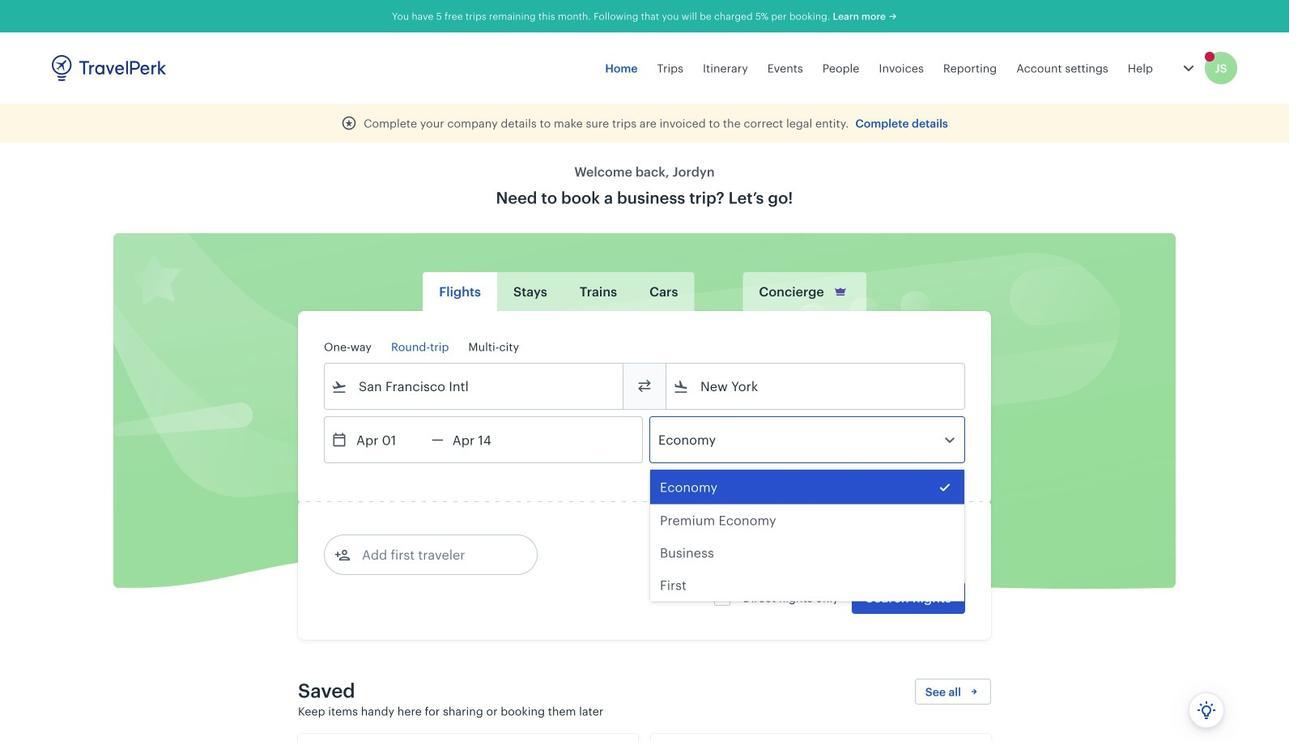 Task type: vqa. For each thing, say whether or not it's contained in the screenshot.
from search field
yes



Task type: locate. For each thing, give the bounding box(es) containing it.
Depart text field
[[348, 417, 432, 463]]

Return text field
[[444, 417, 528, 463]]

To search field
[[689, 373, 944, 399]]

Add first traveler search field
[[351, 542, 519, 568]]



Task type: describe. For each thing, give the bounding box(es) containing it.
From search field
[[348, 373, 602, 399]]



